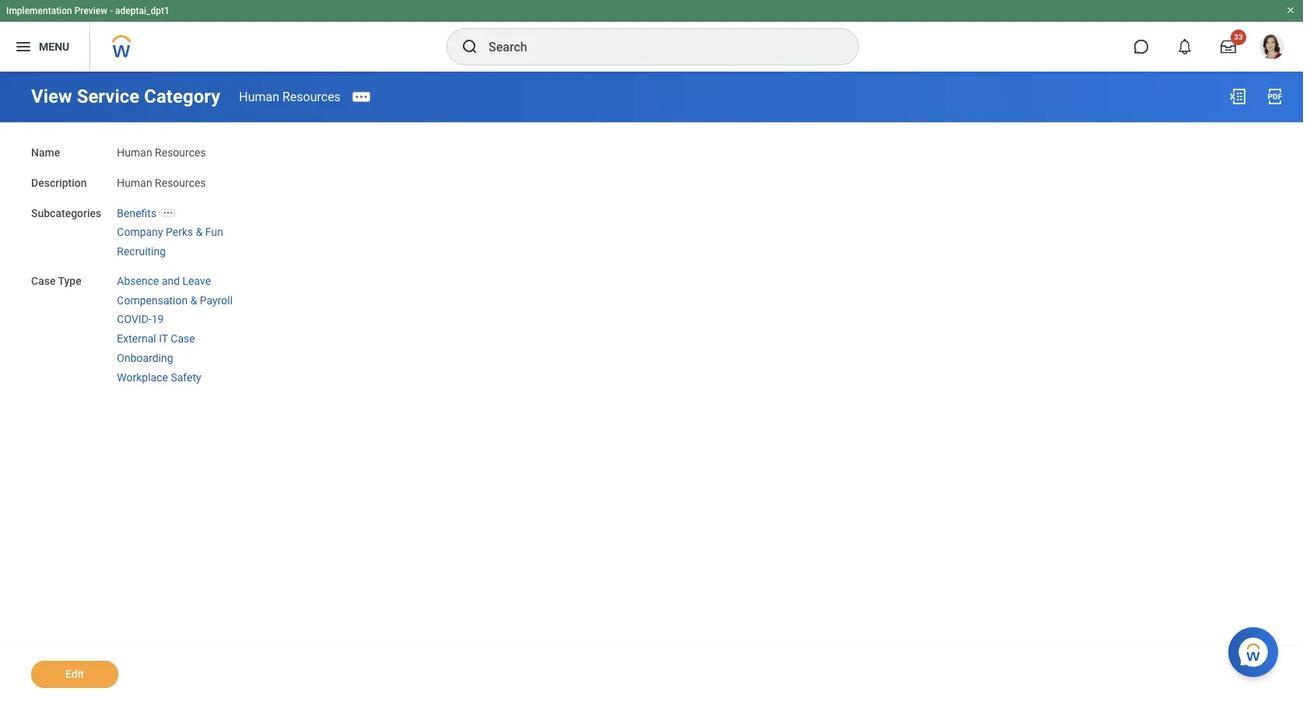 Task type: vqa. For each thing, say whether or not it's contained in the screenshot.
Compensation & Payroll
yes



Task type: describe. For each thing, give the bounding box(es) containing it.
and
[[162, 275, 180, 287]]

name element
[[117, 137, 206, 160]]

& inside 'link'
[[196, 226, 203, 238]]

human resources for name
[[117, 146, 206, 159]]

absence and leave link
[[117, 271, 211, 287]]

recruiting link
[[117, 242, 166, 258]]

items selected list for subcategories
[[117, 204, 248, 259]]

case type
[[31, 275, 81, 287]]

payroll
[[200, 294, 233, 306]]

human resources link
[[239, 89, 341, 104]]

view
[[31, 86, 72, 107]]

implementation
[[6, 5, 72, 16]]

19
[[152, 313, 164, 326]]

service
[[77, 86, 140, 107]]

close environment banner image
[[1287, 5, 1296, 15]]

subcategories
[[31, 207, 101, 219]]

1 vertical spatial &
[[190, 294, 197, 306]]

profile logan mcneil image
[[1260, 34, 1285, 62]]

onboarding
[[117, 352, 173, 364]]

menu button
[[0, 22, 90, 72]]

company
[[117, 226, 163, 238]]

external it case link
[[117, 329, 195, 345]]

menu banner
[[0, 0, 1304, 72]]

workplace
[[117, 371, 168, 383]]

benefits link
[[117, 204, 157, 219]]

adeptai_dpt1
[[115, 5, 170, 16]]

view printable version (pdf) image
[[1266, 87, 1285, 106]]

33
[[1235, 33, 1244, 41]]

33 button
[[1212, 30, 1247, 64]]

covid-19 link
[[117, 310, 164, 326]]

company perks & fun link
[[117, 223, 223, 238]]

name
[[31, 146, 60, 159]]

preview
[[74, 5, 108, 16]]

justify image
[[14, 37, 33, 56]]

resources for name
[[155, 146, 206, 159]]

export to excel image
[[1229, 87, 1248, 106]]

absence and leave
[[117, 275, 211, 287]]

view service category main content
[[0, 72, 1304, 702]]

-
[[110, 5, 113, 16]]

0 vertical spatial human
[[239, 89, 279, 104]]

Search Workday  search field
[[489, 30, 827, 64]]

absence
[[117, 275, 159, 287]]



Task type: locate. For each thing, give the bounding box(es) containing it.
search image
[[461, 37, 479, 56]]

resources for description
[[155, 176, 206, 189]]

human for name
[[117, 146, 152, 159]]

case
[[31, 275, 56, 287], [171, 332, 195, 345]]

workplace safety
[[117, 371, 201, 383]]

& down leave
[[190, 294, 197, 306]]

onboarding link
[[117, 348, 173, 364]]

human
[[239, 89, 279, 104], [117, 146, 152, 159], [117, 176, 152, 189]]

resources inside name "element"
[[155, 146, 206, 159]]

compensation
[[117, 294, 188, 306]]

1 vertical spatial case
[[171, 332, 195, 345]]

1 vertical spatial human resources
[[117, 146, 206, 159]]

2 vertical spatial human
[[117, 176, 152, 189]]

2 vertical spatial resources
[[155, 176, 206, 189]]

type
[[58, 275, 81, 287]]

items selected list for case type
[[117, 271, 258, 385]]

covid-
[[117, 313, 152, 326]]

category
[[144, 86, 220, 107]]

0 vertical spatial human resources
[[239, 89, 341, 104]]

case inside external it case link
[[171, 332, 195, 345]]

recruiting
[[117, 245, 166, 258]]

1 vertical spatial items selected list
[[117, 271, 258, 385]]

view service category
[[31, 86, 220, 107]]

2 items selected list from the top
[[117, 271, 258, 385]]

human resources
[[239, 89, 341, 104], [117, 146, 206, 159], [117, 176, 206, 189]]

leave
[[183, 275, 211, 287]]

compensation & payroll
[[117, 294, 233, 306]]

items selected list
[[117, 204, 248, 259], [117, 271, 258, 385]]

external it case
[[117, 332, 195, 345]]

notifications large image
[[1178, 39, 1193, 54]]

resources inside description element
[[155, 176, 206, 189]]

0 horizontal spatial case
[[31, 275, 56, 287]]

case left the type
[[31, 275, 56, 287]]

edit button
[[31, 661, 118, 688]]

0 vertical spatial resources
[[282, 89, 341, 104]]

1 vertical spatial resources
[[155, 146, 206, 159]]

human up description element
[[117, 146, 152, 159]]

external
[[117, 332, 156, 345]]

human for description
[[117, 176, 152, 189]]

it
[[159, 332, 168, 345]]

safety
[[171, 371, 201, 383]]

compensation & payroll link
[[117, 291, 233, 306]]

2 vertical spatial human resources
[[117, 176, 206, 189]]

resources
[[282, 89, 341, 104], [155, 146, 206, 159], [155, 176, 206, 189]]

& left fun
[[196, 226, 203, 238]]

perks
[[166, 226, 193, 238]]

workplace safety link
[[117, 368, 201, 383]]

human right category
[[239, 89, 279, 104]]

1 vertical spatial human
[[117, 146, 152, 159]]

human resources for description
[[117, 176, 206, 189]]

inbox large image
[[1221, 39, 1237, 54]]

0 vertical spatial case
[[31, 275, 56, 287]]

covid-19
[[117, 313, 164, 326]]

items selected list containing absence and leave
[[117, 271, 258, 385]]

items selected list containing benefits
[[117, 204, 248, 259]]

fun
[[205, 226, 223, 238]]

1 items selected list from the top
[[117, 204, 248, 259]]

company perks & fun
[[117, 226, 223, 238]]

0 vertical spatial &
[[196, 226, 203, 238]]

1 horizontal spatial case
[[171, 332, 195, 345]]

implementation preview -   adeptai_dpt1
[[6, 5, 170, 16]]

benefits
[[117, 207, 157, 219]]

human inside name "element"
[[117, 146, 152, 159]]

description
[[31, 176, 87, 189]]

menu
[[39, 40, 69, 53]]

edit
[[65, 668, 84, 680]]

human inside description element
[[117, 176, 152, 189]]

human up benefits link
[[117, 176, 152, 189]]

case right 'it'
[[171, 332, 195, 345]]

0 vertical spatial items selected list
[[117, 204, 248, 259]]

description element
[[117, 167, 206, 190]]

&
[[196, 226, 203, 238], [190, 294, 197, 306]]



